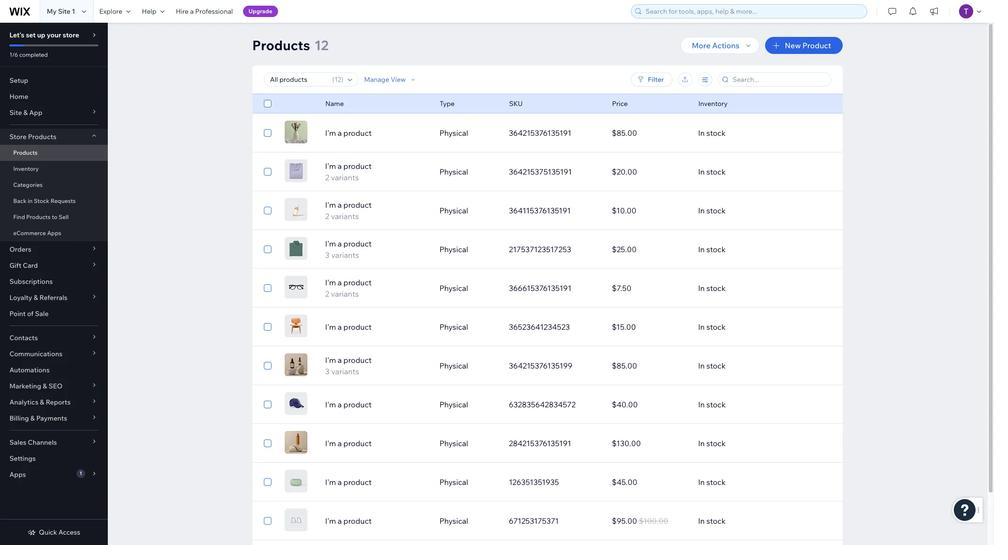 Task type: describe. For each thing, give the bounding box(es) containing it.
3 for 217537123517253
[[325, 250, 330, 260]]

manage view
[[364, 75, 406, 84]]

variants for 366615376135191
[[331, 289, 359, 299]]

in stock link for 217537123517253
[[693, 238, 796, 261]]

manage view button
[[364, 75, 417, 84]]

)
[[341, 75, 343, 84]]

product
[[803, 41, 832, 50]]

$20.00
[[612, 167, 638, 177]]

stock for 632835642834572
[[707, 400, 726, 409]]

in stock link for 126351351935
[[693, 471, 796, 494]]

physical for 126351351935
[[440, 478, 468, 487]]

11 i'm from the top
[[325, 516, 336, 526]]

inventory inside sidebar element
[[13, 165, 39, 172]]

$45.00
[[612, 478, 638, 487]]

ecommerce apps
[[13, 230, 61, 237]]

physical link for 632835642834572
[[434, 393, 504, 416]]

variants for 364215376135199
[[332, 367, 359, 376]]

hire a professional
[[176, 7, 233, 16]]

4 i'm from the top
[[325, 239, 336, 248]]

marketing & seo
[[9, 382, 63, 390]]

671253175371
[[509, 516, 559, 526]]

126351351935 link
[[504, 471, 607, 494]]

new
[[785, 41, 801, 50]]

physical for 364215376135191
[[440, 128, 468, 138]]

physical link for 671253175371
[[434, 510, 504, 532]]

in for 36523641234523
[[699, 322, 705, 332]]

in for 364215376135191
[[699, 128, 705, 138]]

9 i'm from the top
[[325, 439, 336, 448]]

stock for 364215375135191
[[707, 167, 726, 177]]

0 vertical spatial inventory
[[699, 99, 728, 108]]

8 product from the top
[[344, 400, 372, 409]]

in stock for 364215376135191
[[699, 128, 726, 138]]

i'm a product 3 variants for 364215376135199
[[325, 355, 372, 376]]

loyalty & referrals
[[9, 293, 67, 302]]

physical link for 36523641234523
[[434, 316, 504, 338]]

card
[[23, 261, 38, 270]]

in stock link for 36523641234523
[[693, 316, 796, 338]]

& for marketing
[[43, 382, 47, 390]]

products up ecommerce apps
[[26, 213, 51, 221]]

of
[[27, 310, 34, 318]]

orders button
[[0, 241, 108, 257]]

i'm a product link for 632835642834572
[[320, 399, 434, 410]]

more actions button
[[681, 37, 760, 54]]

$15.00
[[612, 322, 636, 332]]

$85.00 for 364215376135191
[[612, 128, 638, 138]]

filter
[[648, 75, 664, 84]]

physical for 364115376135191
[[440, 206, 468, 215]]

site inside dropdown button
[[9, 108, 22, 117]]

i'm a product link for 671253175371
[[320, 515, 434, 527]]

help button
[[136, 0, 170, 23]]

professional
[[195, 7, 233, 16]]

requests
[[51, 197, 76, 204]]

completed
[[19, 51, 48, 58]]

channels
[[28, 438, 57, 447]]

name
[[325, 99, 344, 108]]

physical for 217537123517253
[[440, 245, 468, 254]]

new product button
[[766, 37, 843, 54]]

my site 1
[[47, 7, 75, 16]]

marketing
[[9, 382, 41, 390]]

1 i'm from the top
[[325, 128, 336, 138]]

in stock link for 284215376135191
[[693, 432, 796, 455]]

setup
[[9, 76, 28, 85]]

$45.00 link
[[607, 471, 693, 494]]

i'm a product for 632835642834572
[[325, 400, 372, 409]]

to
[[52, 213, 57, 221]]

more actions
[[692, 41, 740, 50]]

2 for 364215375135191
[[325, 173, 330, 182]]

6 product from the top
[[344, 322, 372, 332]]

2 for 364115376135191
[[325, 212, 330, 221]]

settings link
[[0, 451, 108, 467]]

products inside popup button
[[28, 133, 56, 141]]

12 for ( 12 )
[[334, 75, 341, 84]]

$40.00 link
[[607, 393, 693, 416]]

in stock for 364215375135191
[[699, 167, 726, 177]]

sidebar element
[[0, 23, 108, 545]]

$10.00 link
[[607, 199, 693, 222]]

in stock for 126351351935
[[699, 478, 726, 487]]

in for 671253175371
[[699, 516, 705, 526]]

364215375135191
[[509, 167, 572, 177]]

physical for 366615376135191
[[440, 283, 468, 293]]

point
[[9, 310, 26, 318]]

in stock link for 364215376135191
[[693, 122, 796, 144]]

i'm a product link for 126351351935
[[320, 477, 434, 488]]

i'm a product for 364215376135191
[[325, 128, 372, 138]]

gift
[[9, 261, 21, 270]]

physical for 671253175371
[[440, 516, 468, 526]]

10 i'm from the top
[[325, 478, 336, 487]]

364215375135191 link
[[504, 160, 607, 183]]

6 i'm from the top
[[325, 322, 336, 332]]

$25.00
[[612, 245, 637, 254]]

& for analytics
[[40, 398, 44, 407]]

stock for 36523641234523
[[707, 322, 726, 332]]

site & app
[[9, 108, 42, 117]]

physical link for 217537123517253
[[434, 238, 504, 261]]

3 product from the top
[[344, 200, 372, 210]]

5 product from the top
[[344, 278, 372, 287]]

gift card
[[9, 261, 38, 270]]

subscriptions
[[9, 277, 53, 286]]

ecommerce apps link
[[0, 225, 108, 241]]

home link
[[0, 89, 108, 105]]

find products to sell
[[13, 213, 69, 221]]

8 i'm from the top
[[325, 400, 336, 409]]

filter button
[[631, 72, 673, 87]]

$95.00
[[612, 516, 638, 526]]

quick
[[39, 528, 57, 537]]

364115376135191
[[509, 206, 571, 215]]

Search... field
[[730, 73, 828, 86]]

1/6
[[9, 51, 18, 58]]

manage
[[364, 75, 389, 84]]

find
[[13, 213, 25, 221]]

upgrade button
[[243, 6, 278, 17]]

contacts button
[[0, 330, 108, 346]]

stock for 364215376135199
[[707, 361, 726, 371]]

physical for 284215376135191
[[440, 439, 468, 448]]

i'm a product 2 variants for 364215375135191
[[325, 161, 372, 182]]

let's
[[9, 31, 24, 39]]

i'm a product for 126351351935
[[325, 478, 372, 487]]

$20.00 link
[[607, 160, 693, 183]]

hire
[[176, 7, 189, 16]]

10 product from the top
[[344, 478, 372, 487]]

$130.00 link
[[607, 432, 693, 455]]

in stock for 632835642834572
[[699, 400, 726, 409]]

back
[[13, 197, 26, 204]]

categories link
[[0, 177, 108, 193]]

automations link
[[0, 362, 108, 378]]

products link
[[0, 145, 108, 161]]

automations
[[9, 366, 50, 374]]

284215376135191 link
[[504, 432, 607, 455]]

subscriptions link
[[0, 274, 108, 290]]

& for loyalty
[[34, 293, 38, 302]]

in stock link for 671253175371
[[693, 510, 796, 532]]

$85.00 link for 364215376135199
[[607, 354, 693, 377]]

view
[[391, 75, 406, 84]]

5 i'm from the top
[[325, 278, 336, 287]]

billing
[[9, 414, 29, 423]]

$95.00 $100.00
[[612, 516, 669, 526]]

sales channels
[[9, 438, 57, 447]]



Task type: locate. For each thing, give the bounding box(es) containing it.
i'm a product 2 variants for 366615376135191
[[325, 278, 372, 299]]

1 vertical spatial $85.00
[[612, 361, 638, 371]]

$7.50
[[612, 283, 632, 293]]

& inside popup button
[[34, 293, 38, 302]]

in for 364115376135191
[[699, 206, 705, 215]]

1 down settings link
[[80, 470, 82, 477]]

in stock for 366615376135191
[[699, 283, 726, 293]]

0 vertical spatial apps
[[47, 230, 61, 237]]

in for 364215375135191
[[699, 167, 705, 177]]

5 i'm a product link from the top
[[320, 477, 434, 488]]

10 stock from the top
[[707, 478, 726, 487]]

9 physical link from the top
[[434, 432, 504, 455]]

0 horizontal spatial 12
[[315, 37, 329, 53]]

217537123517253 link
[[504, 238, 607, 261]]

3 i'm from the top
[[325, 200, 336, 210]]

7 physical from the top
[[440, 361, 468, 371]]

products up products link
[[28, 133, 56, 141]]

in for 366615376135191
[[699, 283, 705, 293]]

9 product from the top
[[344, 439, 372, 448]]

6 physical link from the top
[[434, 316, 504, 338]]

stock for 366615376135191
[[707, 283, 726, 293]]

10 in from the top
[[699, 478, 705, 487]]

loyalty & referrals button
[[0, 290, 108, 306]]

1 physical from the top
[[440, 128, 468, 138]]

$25.00 link
[[607, 238, 693, 261]]

i'm a product for 284215376135191
[[325, 439, 372, 448]]

1 vertical spatial apps
[[9, 470, 26, 479]]

3 i'm a product 2 variants from the top
[[325, 278, 372, 299]]

8 physical link from the top
[[434, 393, 504, 416]]

& right the loyalty
[[34, 293, 38, 302]]

a
[[190, 7, 194, 16], [338, 128, 342, 138], [338, 161, 342, 171], [338, 200, 342, 210], [338, 239, 342, 248], [338, 278, 342, 287], [338, 322, 342, 332], [338, 355, 342, 365], [338, 400, 342, 409], [338, 439, 342, 448], [338, 478, 342, 487], [338, 516, 342, 526]]

in stock link for 364215376135199
[[693, 354, 796, 377]]

products up unsaved view field
[[252, 37, 310, 53]]

in stock link for 366615376135191
[[693, 277, 796, 300]]

1 vertical spatial i'm a product 3 variants
[[325, 355, 372, 376]]

12 up unsaved view field
[[315, 37, 329, 53]]

8 stock from the top
[[707, 400, 726, 409]]

$85.00 link for 364215376135191
[[607, 122, 693, 144]]

632835642834572 link
[[504, 393, 607, 416]]

my
[[47, 7, 57, 16]]

$100.00
[[639, 516, 669, 526]]

$40.00
[[612, 400, 638, 409]]

seo
[[49, 382, 63, 390]]

5 physical from the top
[[440, 283, 468, 293]]

8 in stock link from the top
[[693, 393, 796, 416]]

7 i'm from the top
[[325, 355, 336, 365]]

36523641234523 link
[[504, 316, 607, 338]]

products down the store
[[13, 149, 38, 156]]

2 physical link from the top
[[434, 160, 504, 183]]

1 vertical spatial 3
[[325, 367, 330, 376]]

3 stock from the top
[[707, 206, 726, 215]]

6 stock from the top
[[707, 322, 726, 332]]

let's set up your store
[[9, 31, 79, 39]]

$130.00
[[612, 439, 641, 448]]

i'm a product link for 36523641234523
[[320, 321, 434, 333]]

1
[[72, 7, 75, 16], [80, 470, 82, 477]]

reports
[[46, 398, 71, 407]]

366615376135191 link
[[504, 277, 607, 300]]

0 vertical spatial $85.00 link
[[607, 122, 693, 144]]

2 physical from the top
[[440, 167, 468, 177]]

2 vertical spatial i'm a product 2 variants
[[325, 278, 372, 299]]

3 in stock from the top
[[699, 206, 726, 215]]

physical link for 364215376135191
[[434, 122, 504, 144]]

sales channels button
[[0, 434, 108, 451]]

11 stock from the top
[[707, 516, 726, 526]]

217537123517253
[[509, 245, 572, 254]]

in stock for 217537123517253
[[699, 245, 726, 254]]

ecommerce
[[13, 230, 46, 237]]

1 vertical spatial $85.00 link
[[607, 354, 693, 377]]

4 physical link from the top
[[434, 238, 504, 261]]

physical for 364215375135191
[[440, 167, 468, 177]]

0 vertical spatial $85.00
[[612, 128, 638, 138]]

2 for 366615376135191
[[325, 289, 330, 299]]

apps down settings
[[9, 470, 26, 479]]

8 in stock from the top
[[699, 400, 726, 409]]

5 i'm a product from the top
[[325, 478, 372, 487]]

1 i'm a product 3 variants from the top
[[325, 239, 372, 260]]

(
[[332, 75, 334, 84]]

7 physical link from the top
[[434, 354, 504, 377]]

1 horizontal spatial apps
[[47, 230, 61, 237]]

8 in from the top
[[699, 400, 705, 409]]

in stock link for 632835642834572
[[693, 393, 796, 416]]

& for billing
[[30, 414, 35, 423]]

communications
[[9, 350, 63, 358]]

364115376135191 link
[[504, 199, 607, 222]]

i'm a product for 671253175371
[[325, 516, 372, 526]]

in for 284215376135191
[[699, 439, 705, 448]]

4 physical from the top
[[440, 245, 468, 254]]

& left reports
[[40, 398, 44, 407]]

9 in stock from the top
[[699, 439, 726, 448]]

1 vertical spatial 12
[[334, 75, 341, 84]]

8 physical from the top
[[440, 400, 468, 409]]

3 i'm a product from the top
[[325, 400, 372, 409]]

2 i'm a product 3 variants from the top
[[325, 355, 372, 376]]

stock for 671253175371
[[707, 516, 726, 526]]

in stock for 284215376135191
[[699, 439, 726, 448]]

1 vertical spatial inventory
[[13, 165, 39, 172]]

in for 126351351935
[[699, 478, 705, 487]]

10 physical link from the top
[[434, 471, 504, 494]]

1 stock from the top
[[707, 128, 726, 138]]

in for 217537123517253
[[699, 245, 705, 254]]

explore
[[99, 7, 123, 16]]

1 horizontal spatial inventory
[[699, 99, 728, 108]]

gift card button
[[0, 257, 108, 274]]

4 i'm a product from the top
[[325, 439, 372, 448]]

stock for 217537123517253
[[707, 245, 726, 254]]

in for 364215376135199
[[699, 361, 705, 371]]

3 2 from the top
[[325, 289, 330, 299]]

3 in stock link from the top
[[693, 199, 796, 222]]

10 physical from the top
[[440, 478, 468, 487]]

$85.00 for 364215376135199
[[612, 361, 638, 371]]

& right billing on the bottom left
[[30, 414, 35, 423]]

home
[[9, 92, 28, 101]]

0 horizontal spatial inventory
[[13, 165, 39, 172]]

& for site
[[23, 108, 28, 117]]

price
[[612, 99, 628, 108]]

store
[[63, 31, 79, 39]]

physical link for 366615376135191
[[434, 277, 504, 300]]

sale
[[35, 310, 49, 318]]

$85.00 down 'price'
[[612, 128, 638, 138]]

4 stock from the top
[[707, 245, 726, 254]]

Unsaved view field
[[267, 73, 329, 86]]

loyalty
[[9, 293, 32, 302]]

7 product from the top
[[344, 355, 372, 365]]

apps down find products to sell link
[[47, 230, 61, 237]]

0 horizontal spatial site
[[9, 108, 22, 117]]

0 vertical spatial i'm a product 2 variants
[[325, 161, 372, 182]]

2 i'm from the top
[[325, 161, 336, 171]]

6 i'm a product from the top
[[325, 516, 372, 526]]

$7.50 link
[[607, 277, 693, 300]]

1 vertical spatial site
[[9, 108, 22, 117]]

marketing & seo button
[[0, 378, 108, 394]]

3 physical link from the top
[[434, 199, 504, 222]]

up
[[37, 31, 45, 39]]

1 vertical spatial i'm a product 2 variants
[[325, 200, 372, 221]]

stock for 284215376135191
[[707, 439, 726, 448]]

1 vertical spatial 2
[[325, 212, 330, 221]]

physical for 36523641234523
[[440, 322, 468, 332]]

quick access
[[39, 528, 80, 537]]

10 in stock from the top
[[699, 478, 726, 487]]

( 12 )
[[332, 75, 343, 84]]

in stock for 36523641234523
[[699, 322, 726, 332]]

site & app button
[[0, 105, 108, 121]]

2 vertical spatial 2
[[325, 289, 330, 299]]

sku
[[509, 99, 523, 108]]

analytics & reports button
[[0, 394, 108, 410]]

2 $85.00 link from the top
[[607, 354, 693, 377]]

11 physical link from the top
[[434, 510, 504, 532]]

$15.00 link
[[607, 316, 693, 338]]

1 vertical spatial 1
[[80, 470, 82, 477]]

2 stock from the top
[[707, 167, 726, 177]]

Search for tools, apps, help & more... field
[[643, 5, 865, 18]]

physical for 632835642834572
[[440, 400, 468, 409]]

stock for 364115376135191
[[707, 206, 726, 215]]

categories
[[13, 181, 43, 188]]

9 in from the top
[[699, 439, 705, 448]]

& left seo
[[43, 382, 47, 390]]

11 in from the top
[[699, 516, 705, 526]]

i'm a product 3 variants for 217537123517253
[[325, 239, 372, 260]]

in stock for 364115376135191
[[699, 206, 726, 215]]

4 product from the top
[[344, 239, 372, 248]]

1 i'm a product 2 variants from the top
[[325, 161, 372, 182]]

284215376135191
[[509, 439, 572, 448]]

1 horizontal spatial site
[[58, 7, 70, 16]]

i'm a product
[[325, 128, 372, 138], [325, 322, 372, 332], [325, 400, 372, 409], [325, 439, 372, 448], [325, 478, 372, 487], [325, 516, 372, 526]]

6 i'm a product link from the top
[[320, 515, 434, 527]]

11 in stock link from the top
[[693, 510, 796, 532]]

i'm a product 2 variants for 364115376135191
[[325, 200, 372, 221]]

site
[[58, 7, 70, 16], [9, 108, 22, 117]]

None checkbox
[[264, 127, 271, 139], [264, 205, 271, 216], [264, 244, 271, 255], [264, 283, 271, 294], [264, 399, 271, 410], [264, 477, 271, 488], [264, 515, 271, 527], [264, 127, 271, 139], [264, 205, 271, 216], [264, 244, 271, 255], [264, 283, 271, 294], [264, 399, 271, 410], [264, 477, 271, 488], [264, 515, 271, 527]]

2 product from the top
[[344, 161, 372, 171]]

upgrade
[[249, 8, 272, 15]]

0 vertical spatial i'm a product 3 variants
[[325, 239, 372, 260]]

in stock for 364215376135199
[[699, 361, 726, 371]]

2 i'm a product from the top
[[325, 322, 372, 332]]

settings
[[9, 454, 36, 463]]

stock for 364215376135191
[[707, 128, 726, 138]]

physical link for 364115376135191
[[434, 199, 504, 222]]

1 i'm a product from the top
[[325, 128, 372, 138]]

3 in from the top
[[699, 206, 705, 215]]

1 physical link from the top
[[434, 122, 504, 144]]

11 in stock from the top
[[699, 516, 726, 526]]

4 in stock link from the top
[[693, 238, 796, 261]]

product
[[344, 128, 372, 138], [344, 161, 372, 171], [344, 200, 372, 210], [344, 239, 372, 248], [344, 278, 372, 287], [344, 322, 372, 332], [344, 355, 372, 365], [344, 400, 372, 409], [344, 439, 372, 448], [344, 478, 372, 487], [344, 516, 372, 526]]

1 horizontal spatial 12
[[334, 75, 341, 84]]

physical link for 126351351935
[[434, 471, 504, 494]]

payments
[[36, 414, 67, 423]]

5 in from the top
[[699, 283, 705, 293]]

1 $85.00 from the top
[[612, 128, 638, 138]]

9 physical from the top
[[440, 439, 468, 448]]

physical link for 284215376135191
[[434, 432, 504, 455]]

type
[[440, 99, 455, 108]]

in stock link for 364115376135191
[[693, 199, 796, 222]]

2 in stock link from the top
[[693, 160, 796, 183]]

physical for 364215376135199
[[440, 361, 468, 371]]

2 in stock from the top
[[699, 167, 726, 177]]

i'm a product link for 364215376135191
[[320, 127, 434, 139]]

364215376135191 link
[[504, 122, 607, 144]]

help
[[142, 7, 157, 16]]

None checkbox
[[264, 98, 271, 109], [264, 166, 271, 177], [264, 321, 271, 333], [264, 360, 271, 372], [264, 438, 271, 449], [264, 98, 271, 109], [264, 166, 271, 177], [264, 321, 271, 333], [264, 360, 271, 372], [264, 438, 271, 449]]

1 i'm a product link from the top
[[320, 127, 434, 139]]

6 in stock link from the top
[[693, 316, 796, 338]]

0 vertical spatial 1
[[72, 7, 75, 16]]

7 in from the top
[[699, 361, 705, 371]]

physical link
[[434, 122, 504, 144], [434, 160, 504, 183], [434, 199, 504, 222], [434, 238, 504, 261], [434, 277, 504, 300], [434, 316, 504, 338], [434, 354, 504, 377], [434, 393, 504, 416], [434, 432, 504, 455], [434, 471, 504, 494], [434, 510, 504, 532]]

variants for 364215375135191
[[331, 173, 359, 182]]

store
[[9, 133, 27, 141]]

in stock
[[699, 128, 726, 138], [699, 167, 726, 177], [699, 206, 726, 215], [699, 245, 726, 254], [699, 283, 726, 293], [699, 322, 726, 332], [699, 361, 726, 371], [699, 400, 726, 409], [699, 439, 726, 448], [699, 478, 726, 487], [699, 516, 726, 526]]

11 product from the top
[[344, 516, 372, 526]]

12 up name
[[334, 75, 341, 84]]

billing & payments button
[[0, 410, 108, 426]]

7 in stock from the top
[[699, 361, 726, 371]]

0 vertical spatial 12
[[315, 37, 329, 53]]

0 horizontal spatial 1
[[72, 7, 75, 16]]

back in stock requests link
[[0, 193, 108, 209]]

1 horizontal spatial 1
[[80, 470, 82, 477]]

i'm a product 3 variants
[[325, 239, 372, 260], [325, 355, 372, 376]]

& left app
[[23, 108, 28, 117]]

$85.00 link down $15.00 link
[[607, 354, 693, 377]]

store products
[[9, 133, 56, 141]]

10 in stock link from the top
[[693, 471, 796, 494]]

1 right my
[[72, 7, 75, 16]]

6 physical from the top
[[440, 322, 468, 332]]

physical link for 364215376135199
[[434, 354, 504, 377]]

5 in stock link from the top
[[693, 277, 796, 300]]

2 $85.00 from the top
[[612, 361, 638, 371]]

0 vertical spatial 2
[[325, 173, 330, 182]]

0 vertical spatial 3
[[325, 250, 330, 260]]

632835642834572
[[509, 400, 576, 409]]

2 i'm a product 2 variants from the top
[[325, 200, 372, 221]]

6 in from the top
[[699, 322, 705, 332]]

4 i'm a product link from the top
[[320, 438, 434, 449]]

variants
[[331, 173, 359, 182], [331, 212, 359, 221], [332, 250, 359, 260], [331, 289, 359, 299], [332, 367, 359, 376]]

site right my
[[58, 7, 70, 16]]

36523641234523
[[509, 322, 570, 332]]

in
[[28, 197, 33, 204]]

3 physical from the top
[[440, 206, 468, 215]]

variants for 364115376135191
[[331, 212, 359, 221]]

2 i'm a product link from the top
[[320, 321, 434, 333]]

4 in stock from the top
[[699, 245, 726, 254]]

1 product from the top
[[344, 128, 372, 138]]

1 inside sidebar element
[[80, 470, 82, 477]]

new product
[[785, 41, 832, 50]]

$85.00 up $40.00
[[612, 361, 638, 371]]

billing & payments
[[9, 414, 67, 423]]

364215376135191
[[509, 128, 572, 138]]

$85.00 link
[[607, 122, 693, 144], [607, 354, 693, 377]]

in
[[699, 128, 705, 138], [699, 167, 705, 177], [699, 206, 705, 215], [699, 245, 705, 254], [699, 283, 705, 293], [699, 322, 705, 332], [699, 361, 705, 371], [699, 400, 705, 409], [699, 439, 705, 448], [699, 478, 705, 487], [699, 516, 705, 526]]

i'm a product link for 284215376135191
[[320, 438, 434, 449]]

9 in stock link from the top
[[693, 432, 796, 455]]

1 in stock from the top
[[699, 128, 726, 138]]

6 in stock from the top
[[699, 322, 726, 332]]

setup link
[[0, 72, 108, 89]]

back in stock requests
[[13, 197, 76, 204]]

in for 632835642834572
[[699, 400, 705, 409]]

9 stock from the top
[[707, 439, 726, 448]]

1 2 from the top
[[325, 173, 330, 182]]

$85.00 link up $20.00 'link'
[[607, 122, 693, 144]]

1 3 from the top
[[325, 250, 330, 260]]

5 in stock from the top
[[699, 283, 726, 293]]

hire a professional link
[[170, 0, 239, 23]]

in stock link for 364215375135191
[[693, 160, 796, 183]]

0 horizontal spatial apps
[[9, 470, 26, 479]]

stock for 126351351935
[[707, 478, 726, 487]]

your
[[47, 31, 61, 39]]

point of sale link
[[0, 306, 108, 322]]

in stock for 671253175371
[[699, 516, 726, 526]]

site down home
[[9, 108, 22, 117]]

i'm a product for 36523641234523
[[325, 322, 372, 332]]

3 for 364215376135199
[[325, 367, 330, 376]]

12 for products 12
[[315, 37, 329, 53]]

physical link for 364215375135191
[[434, 160, 504, 183]]

physical
[[440, 128, 468, 138], [440, 167, 468, 177], [440, 206, 468, 215], [440, 245, 468, 254], [440, 283, 468, 293], [440, 322, 468, 332], [440, 361, 468, 371], [440, 400, 468, 409], [440, 439, 468, 448], [440, 478, 468, 487], [440, 516, 468, 526]]

0 vertical spatial site
[[58, 7, 70, 16]]

7 stock from the top
[[707, 361, 726, 371]]

$10.00
[[612, 206, 637, 215]]



Task type: vqa. For each thing, say whether or not it's contained in the screenshot.
'03:31'
no



